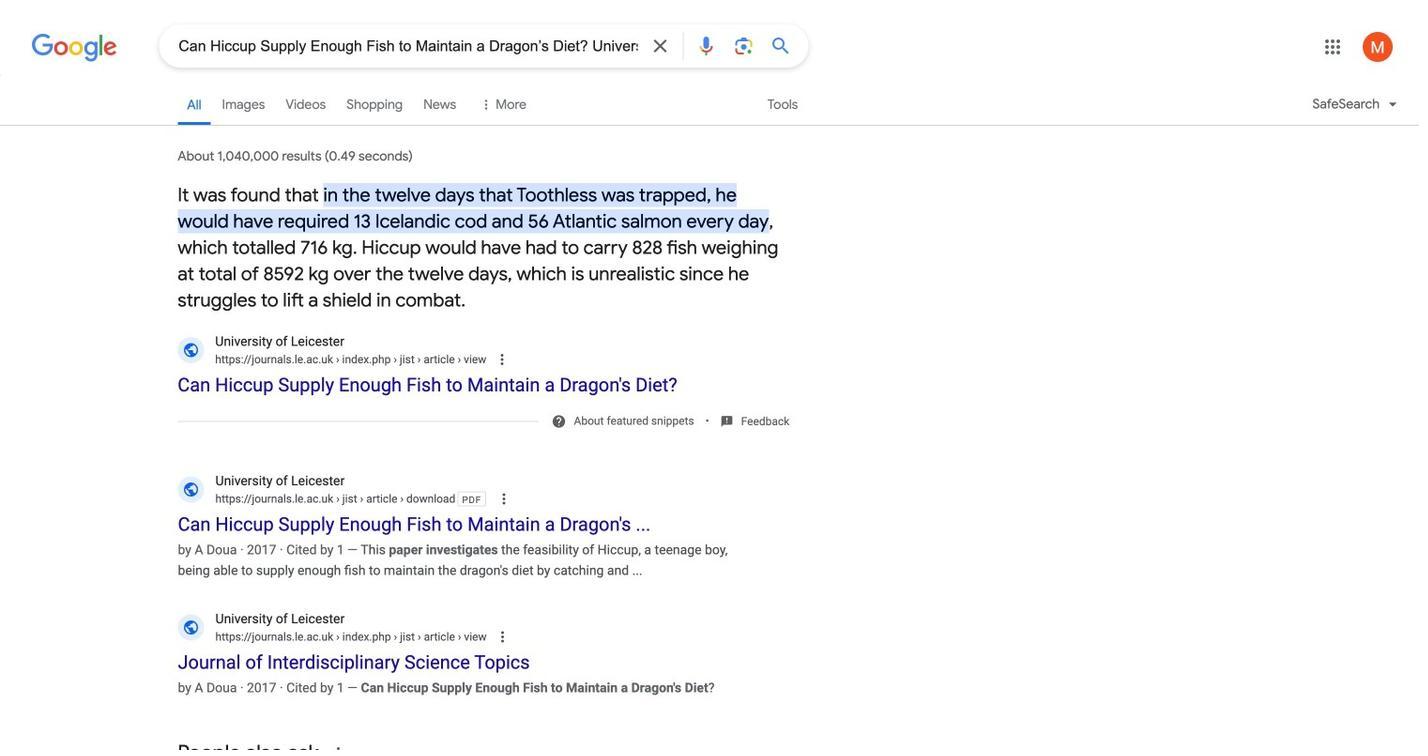 Task type: vqa. For each thing, say whether or not it's contained in the screenshot.
9 – 16 on the left bottom of the page
no



Task type: locate. For each thing, give the bounding box(es) containing it.
search by image image
[[732, 35, 755, 57]]

None search field
[[0, 23, 809, 68]]

Search text field
[[179, 36, 638, 59]]

google image
[[31, 34, 118, 62]]

None text field
[[215, 628, 487, 645]]

navigation
[[0, 83, 1419, 136]]

search by voice image
[[695, 35, 717, 57]]

None text field
[[215, 351, 487, 368], [333, 353, 487, 366], [215, 491, 455, 507], [333, 492, 455, 506], [333, 630, 487, 643], [215, 351, 487, 368], [333, 353, 487, 366], [215, 491, 455, 507], [333, 492, 455, 506], [333, 630, 487, 643]]



